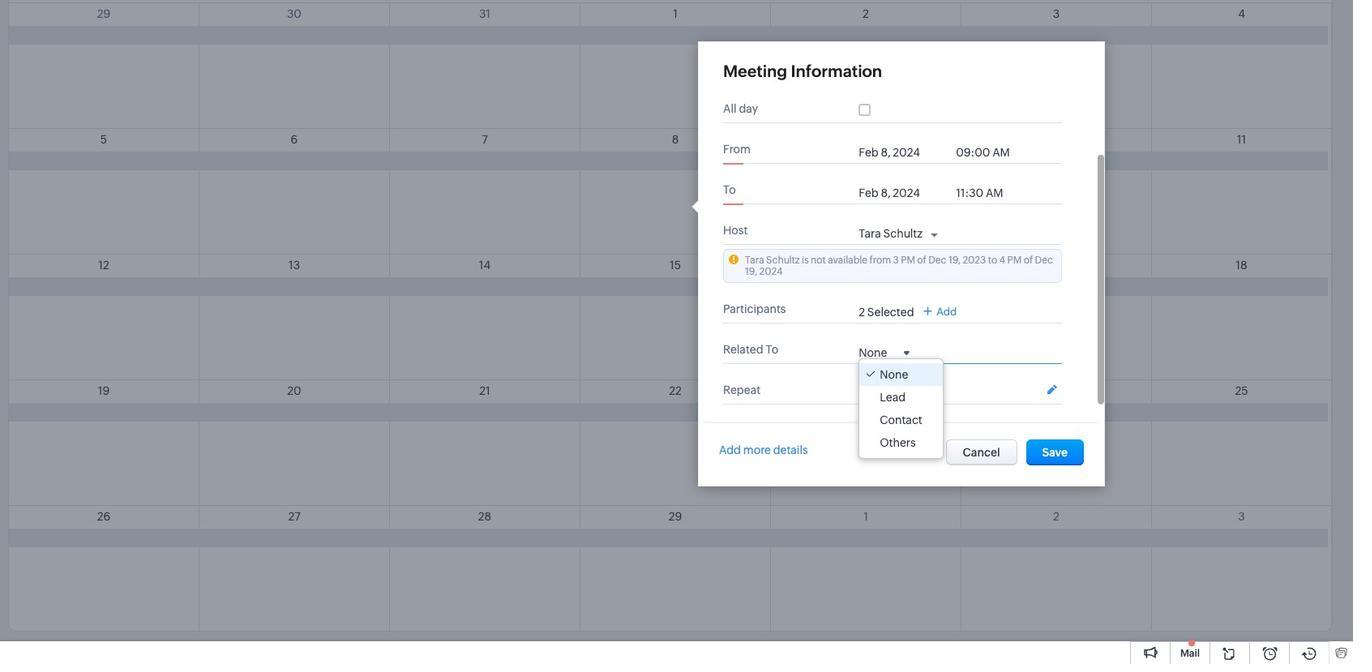 Task type: vqa. For each thing, say whether or not it's contained in the screenshot.
No Leads found. at left bottom
no



Task type: locate. For each thing, give the bounding box(es) containing it.
0 vertical spatial to
[[723, 183, 736, 196]]

2 hh:mm a text field from the top
[[956, 187, 1021, 200]]

hh:mm a text field for to
[[956, 187, 1021, 200]]

pm
[[901, 255, 916, 266], [1008, 255, 1022, 266]]

tara for tara schultz
[[859, 227, 881, 240]]

1 horizontal spatial pm
[[1008, 255, 1022, 266]]

1 horizontal spatial schultz
[[884, 227, 923, 240]]

29
[[97, 7, 111, 20], [669, 510, 682, 523]]

add right selected
[[937, 305, 957, 318]]

1 of from the left
[[917, 255, 927, 266]]

1 vertical spatial add
[[719, 444, 741, 457]]

of down tara schultz on the right of page
[[917, 255, 927, 266]]

tara schultz is not available from 3 pm of dec 19, 2023 to 4 pm of dec 19, 2024
[[745, 255, 1053, 277]]

13
[[289, 259, 300, 272]]

4 inside tara schultz is not available from 3 pm of dec 19, 2023 to 4 pm of dec 19, 2024
[[1000, 255, 1006, 266]]

information
[[791, 62, 882, 80]]

18
[[1236, 259, 1248, 272]]

4
[[1238, 7, 1246, 20], [1000, 255, 1006, 266]]

1 horizontal spatial dec
[[1035, 255, 1053, 266]]

pm right from
[[901, 255, 916, 266]]

0 vertical spatial 1
[[673, 7, 678, 20]]

schultz for tara schultz is not available from 3 pm of dec 19, 2023 to 4 pm of dec 19, 2024
[[766, 255, 800, 266]]

day
[[739, 102, 758, 115]]

1
[[673, 7, 678, 20], [864, 510, 868, 523]]

none down 'none' field
[[859, 384, 887, 397]]

of
[[917, 255, 927, 266], [1024, 255, 1033, 266]]

3
[[1053, 7, 1060, 20], [893, 255, 899, 266], [1239, 510, 1245, 523]]

1 horizontal spatial add
[[937, 305, 957, 318]]

more
[[744, 444, 771, 457]]

dec left 2023
[[929, 255, 947, 266]]

tree
[[860, 359, 943, 458]]

17
[[1051, 259, 1062, 272]]

2 dec from the left
[[1035, 255, 1053, 266]]

16
[[860, 259, 872, 272]]

1 vertical spatial 4
[[1000, 255, 1006, 266]]

related to
[[723, 343, 779, 356]]

0 vertical spatial 2
[[863, 7, 869, 20]]

2 vertical spatial none
[[859, 384, 887, 397]]

1 horizontal spatial of
[[1024, 255, 1033, 266]]

0 horizontal spatial 4
[[1000, 255, 1006, 266]]

0 vertical spatial 4
[[1238, 7, 1246, 20]]

dec right to
[[1035, 255, 1053, 266]]

1 pm from the left
[[901, 255, 916, 266]]

dec
[[929, 255, 947, 266], [1035, 255, 1053, 266]]

0 horizontal spatial pm
[[901, 255, 916, 266]]

0 horizontal spatial add
[[719, 444, 741, 457]]

19,
[[949, 255, 961, 266], [745, 266, 758, 277]]

host
[[723, 224, 748, 237]]

pm right to
[[1008, 255, 1022, 266]]

schultz left is on the top of page
[[766, 255, 800, 266]]

0 vertical spatial 3
[[1053, 7, 1060, 20]]

of left 17
[[1024, 255, 1033, 266]]

none up 23
[[859, 346, 887, 359]]

add more details
[[719, 444, 808, 457]]

0 vertical spatial hh:mm a text field
[[956, 146, 1021, 159]]

add link
[[924, 305, 957, 318]]

0 vertical spatial add
[[937, 305, 957, 318]]

9
[[863, 133, 870, 146]]

mail
[[1181, 648, 1200, 659]]

meeting information
[[723, 62, 882, 80]]

0 horizontal spatial 3
[[893, 255, 899, 266]]

None button
[[946, 440, 1018, 466], [1026, 440, 1084, 466], [946, 440, 1018, 466], [1026, 440, 1084, 466]]

schultz
[[884, 227, 923, 240], [766, 255, 800, 266]]

none inside tree
[[880, 368, 909, 381]]

none for tree containing none
[[880, 368, 909, 381]]

add
[[937, 305, 957, 318], [719, 444, 741, 457]]

1 hh:mm a text field from the top
[[956, 146, 1021, 159]]

none up lead
[[880, 368, 909, 381]]

to right related
[[766, 343, 779, 356]]

tara schultz
[[859, 227, 923, 240]]

0 horizontal spatial of
[[917, 255, 927, 266]]

19, left 2023
[[949, 255, 961, 266]]

none inside field
[[859, 346, 887, 359]]

add left more
[[719, 444, 741, 457]]

0 horizontal spatial 1
[[673, 7, 678, 20]]

to
[[723, 183, 736, 196], [766, 343, 779, 356]]

to up host in the top of the page
[[723, 183, 736, 196]]

1 vertical spatial none
[[880, 368, 909, 381]]

tree containing none
[[860, 359, 943, 458]]

meeting
[[723, 62, 788, 80]]

1 horizontal spatial tara
[[859, 227, 881, 240]]

0 vertical spatial none
[[859, 346, 887, 359]]

1 horizontal spatial to
[[766, 343, 779, 356]]

2 horizontal spatial 3
[[1239, 510, 1245, 523]]

0 vertical spatial schultz
[[884, 227, 923, 240]]

hh:mm a text field
[[956, 146, 1021, 159], [956, 187, 1021, 200]]

1 vertical spatial to
[[766, 343, 779, 356]]

tara
[[859, 227, 881, 240], [745, 255, 764, 266]]

19, left 2024
[[745, 266, 758, 277]]

0 vertical spatial 29
[[97, 7, 111, 20]]

schultz up tara schultz is not available from 3 pm of dec 19, 2023 to 4 pm of dec 19, 2024
[[884, 227, 923, 240]]

none
[[859, 346, 887, 359], [880, 368, 909, 381], [859, 384, 887, 397]]

available
[[828, 255, 868, 266]]

21
[[479, 384, 490, 397]]

2
[[863, 7, 869, 20], [859, 306, 865, 319], [1054, 510, 1060, 523]]

hh:mm a text field for from
[[956, 146, 1021, 159]]

tara up from
[[859, 227, 881, 240]]

28
[[478, 510, 492, 523]]

1 vertical spatial hh:mm a text field
[[956, 187, 1021, 200]]

1 horizontal spatial 29
[[669, 510, 682, 523]]

not
[[811, 255, 826, 266]]

0 horizontal spatial dec
[[929, 255, 947, 266]]

1 horizontal spatial 4
[[1238, 7, 1246, 20]]

2023
[[963, 255, 986, 266]]

0 horizontal spatial schultz
[[766, 255, 800, 266]]

0 vertical spatial tara
[[859, 227, 881, 240]]

add more details link
[[719, 444, 808, 457]]

schultz inside tara schultz is not available from 3 pm of dec 19, 2023 to 4 pm of dec 19, 2024
[[766, 255, 800, 266]]

others
[[880, 436, 916, 449]]

30
[[287, 7, 302, 20]]

from
[[870, 255, 891, 266]]

1 vertical spatial 1
[[864, 510, 868, 523]]

24
[[1050, 384, 1063, 397]]

1 vertical spatial 3
[[893, 255, 899, 266]]

1 vertical spatial tara
[[745, 255, 764, 266]]

add for add more details
[[719, 444, 741, 457]]

1 vertical spatial schultz
[[766, 255, 800, 266]]

0 horizontal spatial tara
[[745, 255, 764, 266]]

3 inside tara schultz is not available from 3 pm of dec 19, 2023 to 4 pm of dec 19, 2024
[[893, 255, 899, 266]]

to
[[988, 255, 998, 266]]

tara down host in the top of the page
[[745, 255, 764, 266]]

20
[[287, 384, 301, 397]]

tara inside tara schultz is not available from 3 pm of dec 19, 2023 to 4 pm of dec 19, 2024
[[745, 255, 764, 266]]



Task type: describe. For each thing, give the bounding box(es) containing it.
tara for tara schultz is not available from 3 pm of dec 19, 2023 to 4 pm of dec 19, 2024
[[745, 255, 764, 266]]

1 vertical spatial 2
[[859, 306, 865, 319]]

participants
[[723, 302, 786, 315]]

1 horizontal spatial 19,
[[949, 255, 961, 266]]

19
[[98, 384, 110, 397]]

selected
[[868, 306, 914, 319]]

2 vertical spatial 2
[[1054, 510, 1060, 523]]

None field
[[859, 345, 910, 359]]

contact
[[880, 414, 923, 427]]

schultz for tara schultz
[[884, 227, 923, 240]]

all day
[[723, 102, 758, 115]]

26
[[97, 510, 111, 523]]

from
[[723, 143, 751, 156]]

2 selected
[[859, 306, 914, 319]]

2 of from the left
[[1024, 255, 1033, 266]]

25
[[1235, 384, 1249, 397]]

1 dec from the left
[[929, 255, 947, 266]]

2024
[[759, 266, 783, 277]]

22
[[669, 384, 682, 397]]

all
[[723, 102, 737, 115]]

mmm d, yyyy text field
[[859, 146, 948, 159]]

14
[[479, 259, 491, 272]]

details
[[773, 444, 808, 457]]

none for 'none' field
[[859, 346, 887, 359]]

lead
[[880, 391, 906, 404]]

2 vertical spatial 3
[[1239, 510, 1245, 523]]

mmm d, yyyy text field
[[859, 187, 948, 200]]

add for add link
[[937, 305, 957, 318]]

6
[[291, 133, 298, 146]]

5
[[100, 133, 107, 146]]

1 horizontal spatial 3
[[1053, 7, 1060, 20]]

repeat
[[723, 384, 761, 397]]

is
[[802, 255, 809, 266]]

11
[[1237, 133, 1247, 146]]

8
[[672, 133, 679, 146]]

15
[[670, 259, 681, 272]]

23
[[860, 384, 873, 397]]

31
[[479, 7, 491, 20]]

0 horizontal spatial to
[[723, 183, 736, 196]]

2 pm from the left
[[1008, 255, 1022, 266]]

0 horizontal spatial 19,
[[745, 266, 758, 277]]

related
[[723, 343, 764, 356]]

1 horizontal spatial 1
[[864, 510, 868, 523]]

12
[[98, 259, 109, 272]]

1 vertical spatial 29
[[669, 510, 682, 523]]

27
[[288, 510, 301, 523]]

7
[[482, 133, 488, 146]]

0 horizontal spatial 29
[[97, 7, 111, 20]]



